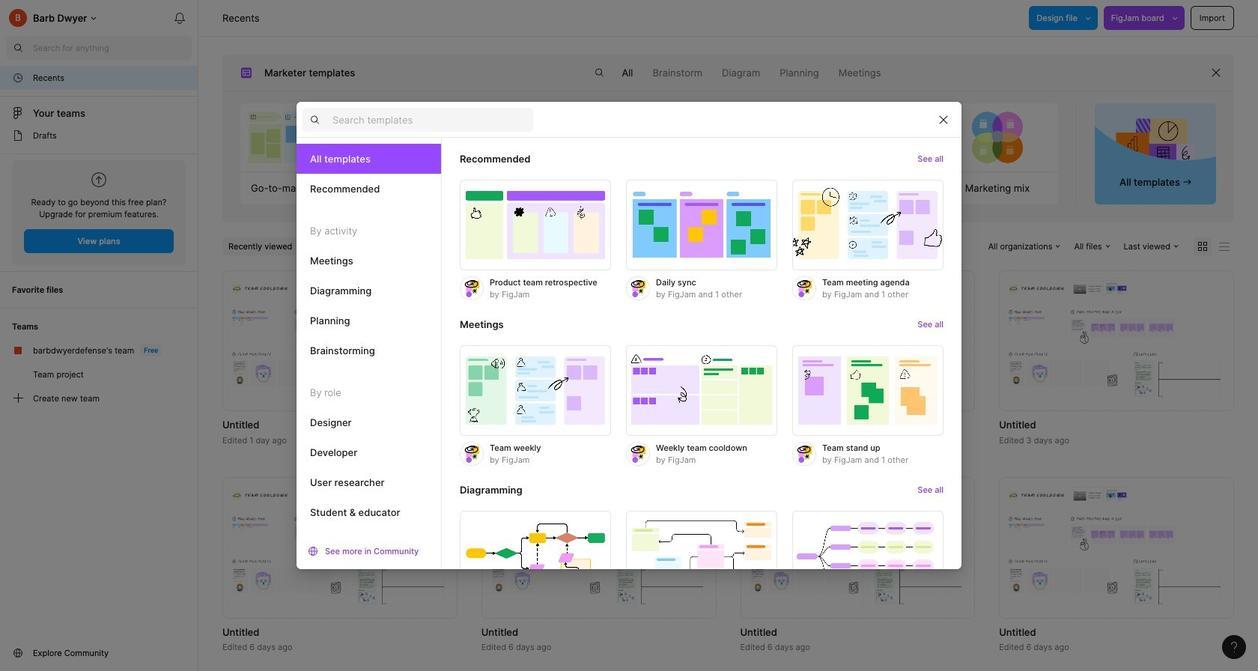 Task type: locate. For each thing, give the bounding box(es) containing it.
page 16 image
[[12, 130, 24, 142]]

diagram basics image
[[460, 511, 611, 602]]

marketing funnel image
[[380, 103, 501, 171]]

see all all templates image
[[1116, 118, 1195, 170]]

Search for anything text field
[[33, 42, 192, 54]]

dialog
[[297, 101, 962, 632]]

search 32 image
[[587, 61, 611, 85]]

creative brief template image
[[790, 103, 926, 171]]

team meeting agenda image
[[792, 180, 944, 270]]

competitor analysis image
[[519, 103, 640, 171]]

file thumbnail image
[[230, 280, 450, 402], [489, 280, 709, 402], [748, 280, 968, 402], [1007, 280, 1227, 402], [230, 487, 450, 609], [489, 487, 709, 609], [748, 487, 968, 609], [1007, 487, 1227, 609]]

go-to-market (gtm) strategy image
[[241, 103, 361, 171]]

daily sync image
[[626, 180, 777, 270]]

team weekly image
[[460, 345, 611, 436]]

bell 32 image
[[168, 6, 192, 30]]



Task type: describe. For each thing, give the bounding box(es) containing it.
community 16 image
[[12, 647, 24, 659]]

weekly team cooldown image
[[626, 345, 777, 436]]

product team retrospective image
[[460, 180, 611, 270]]

recent 16 image
[[12, 72, 24, 84]]

Search templates text field
[[333, 110, 533, 128]]

marketing mix image
[[937, 103, 1058, 171]]

social media planner image
[[659, 103, 779, 171]]

search 32 image
[[6, 36, 30, 60]]

team stand up image
[[792, 345, 944, 436]]

mindmap image
[[792, 511, 944, 602]]

uml diagram image
[[626, 511, 777, 602]]



Task type: vqa. For each thing, say whether or not it's contained in the screenshot.
Water Cooler Topics image
no



